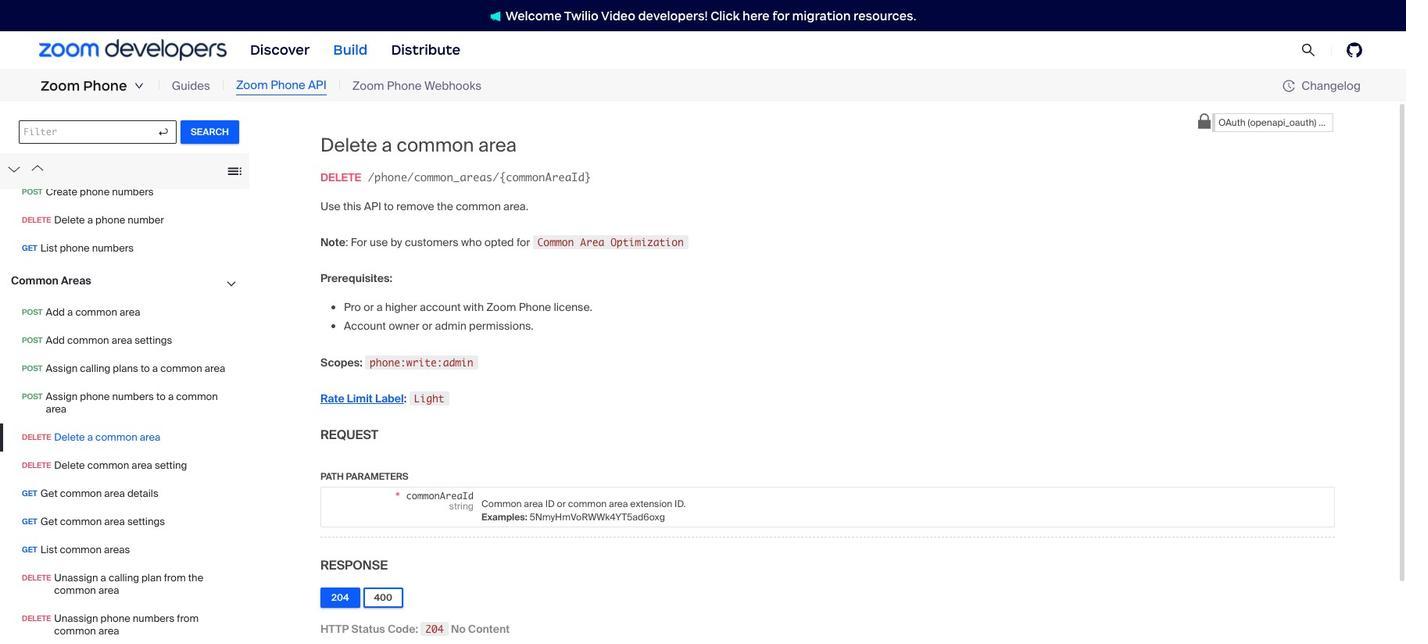 Task type: vqa. For each thing, say whether or not it's contained in the screenshot.
400
yes



Task type: describe. For each thing, give the bounding box(es) containing it.
webhooks
[[424, 78, 482, 94]]

click
[[711, 8, 740, 23]]

video
[[601, 8, 635, 23]]

zoom developer logo image
[[39, 39, 227, 61]]

phone for zoom phone api
[[271, 78, 305, 93]]

down image
[[134, 81, 144, 91]]

zoom phone webhooks link
[[352, 77, 482, 95]]

204 inside button
[[331, 591, 349, 604]]

resources.
[[854, 8, 916, 23]]

search image
[[1301, 43, 1316, 57]]

welcome twilio video developers! click here for migration resources.
[[505, 8, 916, 23]]

developers!
[[638, 8, 708, 23]]

path parameters
[[320, 470, 408, 483]]

guides link
[[172, 77, 210, 95]]

no
[[451, 622, 466, 636]]

response
[[320, 557, 388, 573]]

welcome twilio video developers! click here for migration resources. link
[[474, 7, 932, 24]]

history image
[[1283, 80, 1302, 92]]

zoom for zoom phone
[[41, 77, 80, 95]]

parameters
[[346, 470, 408, 483]]

http
[[320, 622, 349, 636]]

400 button
[[363, 588, 403, 608]]

status
[[351, 622, 385, 636]]

guides
[[172, 78, 210, 94]]

zoom phone webhooks
[[352, 78, 482, 94]]



Task type: locate. For each thing, give the bounding box(es) containing it.
2 horizontal spatial phone
[[387, 78, 422, 94]]

search image
[[1301, 43, 1316, 57]]

204 up the http
[[331, 591, 349, 604]]

1 vertical spatial 204
[[425, 623, 444, 635]]

zoom inside zoom phone webhooks link
[[352, 78, 384, 94]]

code:
[[388, 622, 418, 636]]

204 left the no
[[425, 623, 444, 635]]

2 horizontal spatial zoom
[[352, 78, 384, 94]]

path
[[320, 470, 344, 483]]

migration
[[792, 8, 851, 23]]

phone for zoom phone webhooks
[[387, 78, 422, 94]]

changelog
[[1302, 78, 1361, 93]]

zoom inside "zoom phone api" link
[[236, 78, 268, 93]]

phone left webhooks
[[387, 78, 422, 94]]

1 phone from the left
[[83, 77, 127, 95]]

here
[[743, 8, 770, 23]]

phone
[[83, 77, 127, 95], [271, 78, 305, 93], [387, 78, 422, 94]]

3 zoom from the left
[[352, 78, 384, 94]]

1 horizontal spatial 204
[[425, 623, 444, 635]]

api
[[308, 78, 327, 93]]

notification image
[[490, 11, 505, 22], [490, 11, 501, 22]]

2 zoom from the left
[[236, 78, 268, 93]]

1 zoom from the left
[[41, 77, 80, 95]]

zoom
[[41, 77, 80, 95], [236, 78, 268, 93], [352, 78, 384, 94]]

phone left api at the left of page
[[271, 78, 305, 93]]

0 horizontal spatial 204
[[331, 591, 349, 604]]

github image
[[1347, 42, 1362, 58], [1347, 42, 1362, 58]]

0 vertical spatial 204
[[331, 591, 349, 604]]

2 phone from the left
[[271, 78, 305, 93]]

400
[[374, 591, 392, 604]]

zoom phone
[[41, 77, 127, 95]]

content
[[468, 622, 510, 636]]

http status code: 204 no content
[[320, 622, 510, 636]]

history image
[[1283, 80, 1295, 92]]

0 horizontal spatial phone
[[83, 77, 127, 95]]

twilio
[[564, 8, 599, 23]]

for
[[772, 8, 789, 23]]

changelog link
[[1283, 78, 1361, 93]]

0 horizontal spatial zoom
[[41, 77, 80, 95]]

3 phone from the left
[[387, 78, 422, 94]]

zoom for zoom phone api
[[236, 78, 268, 93]]

zoom for zoom phone webhooks
[[352, 78, 384, 94]]

zoom phone api
[[236, 78, 327, 93]]

204
[[331, 591, 349, 604], [425, 623, 444, 635]]

phone left down icon at top left
[[83, 77, 127, 95]]

zoom phone api link
[[236, 77, 327, 95]]

1 horizontal spatial zoom
[[236, 78, 268, 93]]

1 horizontal spatial phone
[[271, 78, 305, 93]]

204 inside the http status code: 204 no content
[[425, 623, 444, 635]]

phone for zoom phone
[[83, 77, 127, 95]]

204 button
[[320, 588, 360, 608]]

welcome
[[505, 8, 562, 23]]

request
[[320, 427, 378, 443]]



